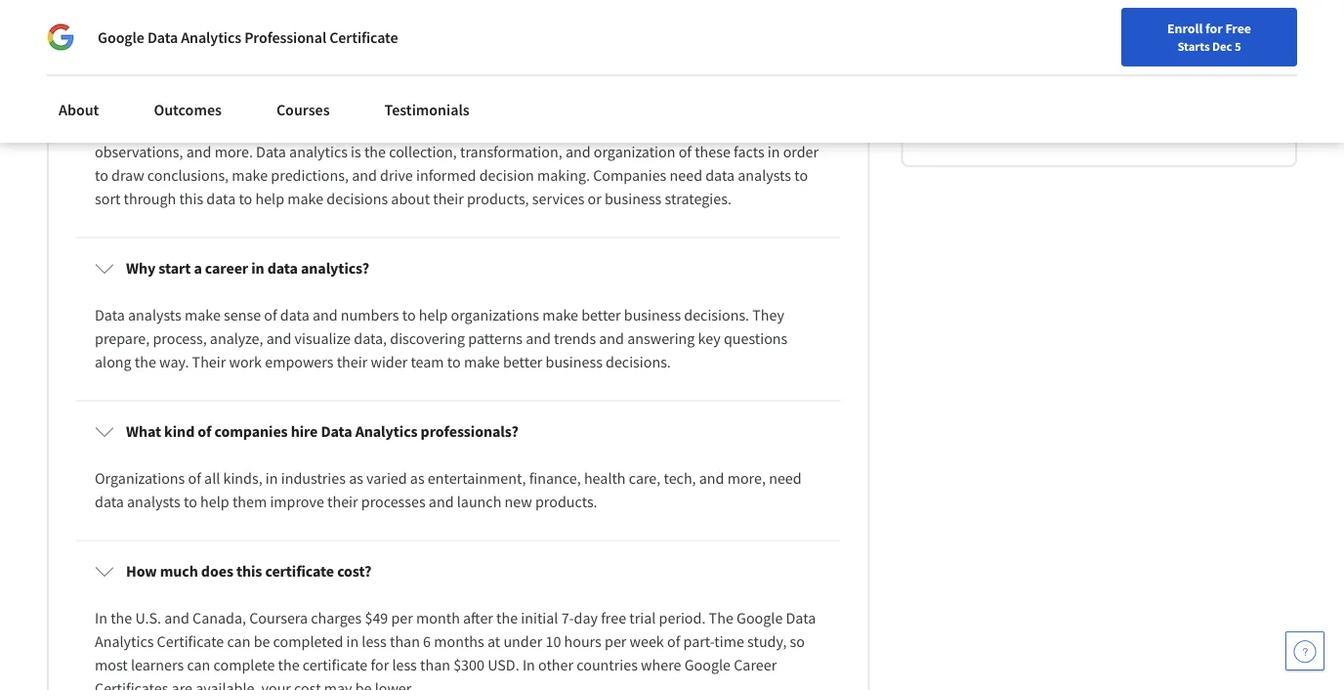 Task type: vqa. For each thing, say whether or not it's contained in the screenshot.
first THE WHAT from the bottom
yes



Task type: describe. For each thing, give the bounding box(es) containing it.
along
[[95, 353, 132, 372]]

courses link
[[265, 88, 342, 131]]

google data analytics professional certificate
[[98, 27, 398, 47]]

a for career
[[194, 259, 202, 278]]

for inside in the u.s. and canada, coursera charges $49 per month after the initial 7-day free trial period. the google data analytics certificate can be completed in less than 6 months at under 10 hours per week of part-time study, so most learners can complete the certificate for less than $300 usd. in other countries where google career certificates are available, your cost may be lower.
[[371, 656, 389, 675]]

to down order
[[795, 166, 808, 186]]

analysts inside data is a group of facts that can take many different forms, such as numbers, pictures, words, videos, observations, and more. data analytics is the collection, transformation, and organization of these facts in order to draw conclusions, make predictions, and drive informed decision making. companies need data analysts to sort through this data to help make decisions about their products, services or business strategies.
[[738, 166, 792, 186]]

1 horizontal spatial analytics
[[181, 27, 241, 47]]

key
[[698, 329, 721, 349]]

0 vertical spatial decisions.
[[684, 306, 750, 325]]

decisions
[[327, 190, 388, 209]]

professionals?
[[421, 422, 519, 442]]

make down more.
[[232, 166, 268, 186]]

analytics inside in the u.s. and canada, coursera charges $49 per month after the initial 7-day free trial period. the google data analytics certificate can be completed in less than 6 months at under 10 hours per week of part-time study, so most learners can complete the certificate for less than $300 usd. in other countries where google career certificates are available, your cost may be lower.
[[95, 632, 154, 652]]

certificate inside how much does this certificate cost? dropdown button
[[265, 562, 334, 581]]

tech,
[[664, 469, 696, 489]]

0 vertical spatial less
[[362, 632, 387, 652]]

1 vertical spatial be
[[356, 679, 372, 690]]

data down that
[[256, 143, 286, 162]]

organizations of all kinds, in industries as varied as entertainment, finance, health care, tech, and more, need data analysts to help them improve their processes and launch new products.
[[95, 469, 805, 512]]

trial
[[630, 609, 656, 628]]

most
[[95, 656, 128, 675]]

a for group
[[142, 119, 149, 139]]

1 vertical spatial business
[[624, 306, 681, 325]]

0 horizontal spatial can
[[187, 656, 211, 675]]

and up visualize
[[313, 306, 338, 325]]

analytics? inside dropdown button
[[212, 72, 280, 92]]

their inside data analysts make sense of data and numbers to help organizations make better business decisions. they prepare, process, analyze, and visualize data, discovering patterns and trends and answering key questions along the way. their work empowers their wider team to make better business decisions.
[[337, 353, 368, 372]]

wider
[[371, 353, 408, 372]]

such
[[476, 119, 507, 139]]

answering
[[628, 329, 695, 349]]

more,
[[728, 469, 766, 489]]

cost
[[294, 679, 321, 690]]

month
[[416, 609, 460, 628]]

videos,
[[700, 119, 746, 139]]

team
[[411, 353, 444, 372]]

their
[[192, 353, 226, 372]]

0 horizontal spatial be
[[254, 632, 270, 652]]

in the u.s. and canada, coursera charges $49 per month after the initial 7-day free trial period. the google data analytics certificate can be completed in less than 6 months at under 10 hours per week of part-time study, so most learners can complete the certificate for less than $300 usd. in other countries where google career certificates are available, your cost may be lower.
[[95, 609, 820, 690]]

and up the decisions
[[352, 166, 377, 186]]

2 vertical spatial is
[[351, 143, 361, 162]]

the up at
[[497, 609, 518, 628]]

may
[[324, 679, 352, 690]]

industries
[[281, 469, 346, 489]]

$49
[[365, 609, 388, 628]]

organization
[[594, 143, 676, 162]]

to right team
[[447, 353, 461, 372]]

1 horizontal spatial questions
[[973, 77, 1054, 101]]

time
[[715, 632, 745, 652]]

about link
[[47, 88, 111, 131]]

organizations
[[95, 469, 185, 489]]

business inside data is a group of facts that can take many different forms, such as numbers, pictures, words, videos, observations, and more. data analytics is the collection, transformation, and organization of these facts in order to draw conclusions, make predictions, and drive informed decision making. companies need data analysts to sort through this data to help make decisions about their products, services or business strategies.
[[605, 190, 662, 209]]

1 horizontal spatial better
[[582, 306, 621, 325]]

data inside the organizations of all kinds, in industries as varied as entertainment, finance, health care, tech, and more, need data analysts to help them improve their processes and launch new products.
[[95, 492, 124, 512]]

and left trends
[[526, 329, 551, 349]]

trends
[[554, 329, 596, 349]]

what is data analytics?
[[126, 72, 280, 92]]

the inside data analysts make sense of data and numbers to help organizations make better business decisions. they prepare, process, analyze, and visualize data, discovering patterns and trends and answering key questions along the way. their work empowers their wider team to make better business decisions.
[[135, 353, 156, 372]]

certificates
[[95, 679, 168, 690]]

1 vertical spatial better
[[503, 353, 543, 372]]

companies
[[215, 422, 288, 442]]

what is data analytics? button
[[79, 55, 838, 109]]

study,
[[748, 632, 787, 652]]

1 horizontal spatial in
[[523, 656, 535, 675]]

what kind of companies hire data analytics professionals? button
[[79, 405, 838, 459]]

1 horizontal spatial as
[[410, 469, 425, 489]]

data inside in the u.s. and canada, coursera charges $49 per month after the initial 7-day free trial period. the google data analytics certificate can be completed in less than 6 months at under 10 hours per week of part-time study, so most learners can complete the certificate for less than $300 usd. in other countries where google career certificates are available, your cost may be lower.
[[786, 609, 816, 628]]

and left launch
[[429, 492, 454, 512]]

need inside the organizations of all kinds, in industries as varied as entertainment, finance, health care, tech, and more, need data analysts to help them improve their processes and launch new products.
[[769, 469, 802, 489]]

data analysts make sense of data and numbers to help organizations make better business decisions. they prepare, process, analyze, and visualize data, discovering patterns and trends and answering key questions along the way. their work empowers their wider team to make better business decisions.
[[95, 306, 791, 372]]

day
[[574, 609, 598, 628]]

0 vertical spatial than
[[390, 632, 420, 652]]

more
[[927, 77, 969, 101]]

care,
[[629, 469, 661, 489]]

can inside data is a group of facts that can take many different forms, such as numbers, pictures, words, videos, observations, and more. data analytics is the collection, transformation, and organization of these facts in order to draw conclusions, make predictions, and drive informed decision making. companies need data analysts to sort through this data to help make decisions about their products, services or business strategies.
[[274, 119, 298, 139]]

analyze,
[[210, 329, 263, 349]]

at
[[488, 632, 501, 652]]

how much does this certificate cost?
[[126, 562, 372, 581]]

need inside data is a group of facts that can take many different forms, such as numbers, pictures, words, videos, observations, and more. data analytics is the collection, transformation, and organization of these facts in order to draw conclusions, make predictions, and drive informed decision making. companies need data analysts to sort through this data to help make decisions about their products, services or business strategies.
[[670, 166, 703, 186]]

analytics
[[289, 143, 348, 162]]

to down more.
[[239, 190, 252, 209]]

work
[[229, 353, 262, 372]]

analytics? inside "dropdown button"
[[301, 259, 369, 278]]

your
[[262, 679, 291, 690]]

kinds,
[[223, 469, 263, 489]]

coursera
[[249, 609, 308, 628]]

countries
[[577, 656, 638, 675]]

1 vertical spatial less
[[392, 656, 417, 675]]

what kind of companies hire data analytics professionals?
[[126, 422, 519, 442]]

enroll for free starts dec 5
[[1168, 20, 1252, 54]]

their inside the organizations of all kinds, in industries as varied as entertainment, finance, health care, tech, and more, need data analysts to help them improve their processes and launch new products.
[[327, 492, 358, 512]]

how
[[126, 562, 157, 581]]

this inside data is a group of facts that can take many different forms, such as numbers, pictures, words, videos, observations, and more. data analytics is the collection, transformation, and organization of these facts in order to draw conclusions, make predictions, and drive informed decision making. companies need data analysts to sort through this data to help make decisions about their products, services or business strategies.
[[179, 190, 203, 209]]

process,
[[153, 329, 207, 349]]

does
[[201, 562, 233, 581]]

help center image
[[1294, 639, 1318, 663]]

products,
[[467, 190, 529, 209]]

order
[[784, 143, 819, 162]]

draw
[[111, 166, 144, 186]]

analysts inside the organizations of all kinds, in industries as varied as entertainment, finance, health care, tech, and more, need data analysts to help them improve their processes and launch new products.
[[127, 492, 181, 512]]

of inside dropdown button
[[198, 422, 211, 442]]

of right "group"
[[195, 119, 208, 139]]

help inside the organizations of all kinds, in industries as varied as entertainment, finance, health care, tech, and more, need data analysts to help them improve their processes and launch new products.
[[200, 492, 229, 512]]

as inside data is a group of facts that can take many different forms, such as numbers, pictures, words, videos, observations, and more. data analytics is the collection, transformation, and organization of these facts in order to draw conclusions, make predictions, and drive informed decision making. companies need data analysts to sort through this data to help make decisions about their products, services or business strategies.
[[510, 119, 524, 139]]

analytics inside what kind of companies hire data analytics professionals? dropdown button
[[355, 422, 418, 442]]

courses
[[276, 100, 330, 119]]

1 vertical spatial facts
[[734, 143, 765, 162]]

enroll
[[1168, 20, 1203, 37]]

testimonials
[[385, 100, 470, 119]]

the left u.s.
[[111, 609, 132, 628]]

0 horizontal spatial as
[[349, 469, 363, 489]]

career
[[734, 656, 777, 675]]

1 vertical spatial can
[[227, 632, 251, 652]]

data inside dropdown button
[[321, 422, 352, 442]]

way.
[[159, 353, 189, 372]]

patterns
[[468, 329, 523, 349]]

through
[[124, 190, 176, 209]]

and right tech,
[[700, 469, 725, 489]]

conclusions,
[[147, 166, 229, 186]]

prepare,
[[95, 329, 150, 349]]

2 vertical spatial business
[[546, 353, 603, 372]]

many
[[332, 119, 369, 139]]

make up "process,"
[[185, 306, 221, 325]]

free
[[1226, 20, 1252, 37]]

improve
[[270, 492, 324, 512]]

help inside data is a group of facts that can take many different forms, such as numbers, pictures, words, videos, observations, and more. data analytics is the collection, transformation, and organization of these facts in order to draw conclusions, make predictions, and drive informed decision making. companies need data analysts to sort through this data to help make decisions about their products, services or business strategies.
[[256, 190, 284, 209]]

strategies.
[[665, 190, 732, 209]]

testimonials link
[[373, 88, 482, 131]]

google image
[[47, 23, 74, 51]]

in inside data is a group of facts that can take many different forms, such as numbers, pictures, words, videos, observations, and more. data analytics is the collection, transformation, and organization of these facts in order to draw conclusions, make predictions, and drive informed decision making. companies need data analysts to sort through this data to help make decisions about their products, services or business strategies.
[[768, 143, 780, 162]]

outcomes
[[154, 100, 222, 119]]



Task type: locate. For each thing, give the bounding box(es) containing it.
7-
[[562, 609, 574, 628]]

why
[[126, 259, 156, 278]]

so
[[790, 632, 805, 652]]

1 vertical spatial certificate
[[157, 632, 224, 652]]

0 horizontal spatial questions
[[724, 329, 788, 349]]

certificate down canada,
[[157, 632, 224, 652]]

data up outcomes
[[178, 72, 209, 92]]

of left all
[[188, 469, 201, 489]]

and right u.s.
[[164, 609, 189, 628]]

about
[[59, 100, 99, 119]]

need
[[670, 166, 703, 186], [769, 469, 802, 489]]

new
[[505, 492, 532, 512]]

the left the way.
[[135, 353, 156, 372]]

decisions. down answering
[[606, 353, 671, 372]]

0 vertical spatial for
[[1206, 20, 1223, 37]]

and up conclusions,
[[186, 143, 212, 162]]

1 horizontal spatial analytics?
[[301, 259, 369, 278]]

help down predictions,
[[256, 190, 284, 209]]

forms,
[[431, 119, 473, 139]]

google right google image
[[98, 27, 144, 47]]

analytics?
[[212, 72, 280, 92], [301, 259, 369, 278]]

to up discovering
[[402, 306, 416, 325]]

2 what from the top
[[126, 422, 161, 442]]

need right more,
[[769, 469, 802, 489]]

is inside what is data analytics? dropdown button
[[164, 72, 175, 92]]

0 vertical spatial analysts
[[738, 166, 792, 186]]

0 vertical spatial certificate
[[265, 562, 334, 581]]

certificate inside in the u.s. and canada, coursera charges $49 per month after the initial 7-day free trial period. the google data analytics certificate can be completed in less than 6 months at under 10 hours per week of part-time study, so most learners can complete the certificate for less than $300 usd. in other countries where google career certificates are available, your cost may be lower.
[[303, 656, 368, 675]]

hire
[[291, 422, 318, 442]]

their down industries
[[327, 492, 358, 512]]

0 horizontal spatial is
[[128, 119, 138, 139]]

1 horizontal spatial help
[[256, 190, 284, 209]]

canada,
[[193, 609, 246, 628]]

2 vertical spatial analysts
[[127, 492, 181, 512]]

1 horizontal spatial decisions.
[[684, 306, 750, 325]]

is for data
[[128, 119, 138, 139]]

in right kinds,
[[266, 469, 278, 489]]

2 horizontal spatial help
[[419, 306, 448, 325]]

0 vertical spatial facts
[[211, 119, 241, 139]]

1 horizontal spatial be
[[356, 679, 372, 690]]

1 vertical spatial in
[[523, 656, 535, 675]]

decisions. up the key
[[684, 306, 750, 325]]

and
[[186, 143, 212, 162], [566, 143, 591, 162], [352, 166, 377, 186], [313, 306, 338, 325], [267, 329, 292, 349], [526, 329, 551, 349], [599, 329, 625, 349], [700, 469, 725, 489], [429, 492, 454, 512], [164, 609, 189, 628]]

2 vertical spatial google
[[685, 656, 731, 675]]

1 vertical spatial a
[[194, 259, 202, 278]]

numbers
[[341, 306, 399, 325]]

2 horizontal spatial as
[[510, 119, 524, 139]]

1 horizontal spatial a
[[194, 259, 202, 278]]

dec
[[1213, 38, 1233, 54]]

2 vertical spatial help
[[200, 492, 229, 512]]

analysts down order
[[738, 166, 792, 186]]

months
[[434, 632, 485, 652]]

0 horizontal spatial analytics
[[95, 632, 154, 652]]

of inside the organizations of all kinds, in industries as varied as entertainment, finance, health care, tech, and more, need data analysts to help them improve their processes and launch new products.
[[188, 469, 201, 489]]

for up dec
[[1206, 20, 1223, 37]]

make up trends
[[543, 306, 579, 325]]

analysts down organizations
[[127, 492, 181, 512]]

certificate up the may
[[303, 656, 368, 675]]

other
[[539, 656, 574, 675]]

business up answering
[[624, 306, 681, 325]]

facts up more.
[[211, 119, 241, 139]]

2 vertical spatial can
[[187, 656, 211, 675]]

help up discovering
[[419, 306, 448, 325]]

be right the may
[[356, 679, 372, 690]]

data down organizations
[[95, 492, 124, 512]]

2 vertical spatial analytics
[[95, 632, 154, 652]]

data up visualize
[[280, 306, 310, 325]]

entertainment,
[[428, 469, 526, 489]]

0 horizontal spatial better
[[503, 353, 543, 372]]

0 horizontal spatial this
[[179, 190, 203, 209]]

list containing what is data analytics?
[[72, 48, 845, 690]]

analytics up what is data analytics?
[[181, 27, 241, 47]]

start
[[159, 259, 191, 278]]

2 vertical spatial their
[[327, 492, 358, 512]]

and up "empowers"
[[267, 329, 292, 349]]

a inside "dropdown button"
[[194, 259, 202, 278]]

what up outcomes
[[126, 72, 161, 92]]

of
[[195, 119, 208, 139], [679, 143, 692, 162], [264, 306, 277, 325], [198, 422, 211, 442], [188, 469, 201, 489], [668, 632, 681, 652]]

pictures,
[[593, 119, 650, 139]]

is down the many
[[351, 143, 361, 162]]

0 horizontal spatial facts
[[211, 119, 241, 139]]

and up making.
[[566, 143, 591, 162]]

2 horizontal spatial analytics
[[355, 422, 418, 442]]

0 horizontal spatial help
[[200, 492, 229, 512]]

0 vertical spatial be
[[254, 632, 270, 652]]

can right that
[[274, 119, 298, 139]]

after
[[463, 609, 493, 628]]

1 vertical spatial per
[[605, 632, 627, 652]]

5
[[1235, 38, 1242, 54]]

what for what kind of companies hire data analytics professionals?
[[126, 422, 161, 442]]

and right trends
[[599, 329, 625, 349]]

varied
[[367, 469, 407, 489]]

processes
[[361, 492, 426, 512]]

their down data,
[[337, 353, 368, 372]]

than down 6
[[420, 656, 451, 675]]

1 vertical spatial analytics?
[[301, 259, 369, 278]]

can up 'complete' at left bottom
[[227, 632, 251, 652]]

help inside data analysts make sense of data and numbers to help organizations make better business decisions. they prepare, process, analyze, and visualize data, discovering patterns and trends and answering key questions along the way. their work empowers their wider team to make better business decisions.
[[419, 306, 448, 325]]

can
[[274, 119, 298, 139], [227, 632, 251, 652], [187, 656, 211, 675]]

available,
[[196, 679, 258, 690]]

0 vertical spatial certificate
[[330, 27, 398, 47]]

part-
[[684, 632, 715, 652]]

than
[[390, 632, 420, 652], [420, 656, 451, 675]]

the inside data is a group of facts that can take many different forms, such as numbers, pictures, words, videos, observations, and more. data analytics is the collection, transformation, and organization of these facts in order to draw conclusions, make predictions, and drive informed decision making. companies need data analysts to sort through this data to help make decisions about their products, services or business strategies.
[[364, 143, 386, 162]]

less up lower.
[[392, 656, 417, 675]]

the up your
[[278, 656, 300, 675]]

for
[[1206, 20, 1223, 37], [371, 656, 389, 675]]

1 horizontal spatial need
[[769, 469, 802, 489]]

can up are
[[187, 656, 211, 675]]

0 horizontal spatial for
[[371, 656, 389, 675]]

transformation,
[[460, 143, 563, 162]]

as left varied
[[349, 469, 363, 489]]

certificate
[[265, 562, 334, 581], [303, 656, 368, 675]]

decisions.
[[684, 306, 750, 325], [606, 353, 671, 372]]

starts
[[1178, 38, 1211, 54]]

1 horizontal spatial for
[[1206, 20, 1223, 37]]

0 vertical spatial questions
[[973, 77, 1054, 101]]

per right $49
[[391, 609, 413, 628]]

1 horizontal spatial per
[[605, 632, 627, 652]]

decision
[[480, 166, 534, 186]]

a
[[142, 119, 149, 139], [194, 259, 202, 278]]

they
[[753, 306, 785, 325]]

data inside "why start a career in data analytics?" "dropdown button"
[[267, 259, 298, 278]]

of inside data analysts make sense of data and numbers to help organizations make better business decisions. they prepare, process, analyze, and visualize data, discovering patterns and trends and answering key questions along the way. their work empowers their wider team to make better business decisions.
[[264, 306, 277, 325]]

a right "start"
[[194, 259, 202, 278]]

1 vertical spatial analysts
[[128, 306, 182, 325]]

facts down videos,
[[734, 143, 765, 162]]

empowers
[[265, 353, 334, 372]]

this right does
[[237, 562, 262, 581]]

0 vertical spatial this
[[179, 190, 203, 209]]

in down under
[[523, 656, 535, 675]]

of down "period."
[[668, 632, 681, 652]]

1 vertical spatial questions
[[724, 329, 788, 349]]

finance,
[[529, 469, 581, 489]]

data up what is data analytics?
[[147, 27, 178, 47]]

1 vertical spatial this
[[237, 562, 262, 581]]

0 horizontal spatial per
[[391, 609, 413, 628]]

2 horizontal spatial is
[[351, 143, 361, 162]]

google down part-
[[685, 656, 731, 675]]

need up strategies.
[[670, 166, 703, 186]]

to inside the organizations of all kinds, in industries as varied as entertainment, finance, health care, tech, and more, need data analysts to help them improve their processes and launch new products.
[[184, 492, 197, 512]]

a inside data is a group of facts that can take many different forms, such as numbers, pictures, words, videos, observations, and more. data analytics is the collection, transformation, and organization of these facts in order to draw conclusions, make predictions, and drive informed decision making. companies need data analysts to sort through this data to help make decisions about their products, services or business strategies.
[[142, 119, 149, 139]]

business down trends
[[546, 353, 603, 372]]

1 horizontal spatial than
[[420, 656, 451, 675]]

1 horizontal spatial facts
[[734, 143, 765, 162]]

to down organizations
[[184, 492, 197, 512]]

less down $49
[[362, 632, 387, 652]]

is up observations,
[[128, 119, 138, 139]]

as right varied
[[410, 469, 425, 489]]

what left kind
[[126, 422, 161, 442]]

the
[[709, 609, 734, 628]]

lower.
[[375, 679, 415, 690]]

u.s.
[[135, 609, 161, 628]]

1 horizontal spatial certificate
[[330, 27, 398, 47]]

data up so
[[786, 609, 816, 628]]

certificate
[[330, 27, 398, 47], [157, 632, 224, 652]]

all
[[204, 469, 220, 489]]

why start a career in data analytics? button
[[79, 241, 838, 296]]

better down "patterns" on the left
[[503, 353, 543, 372]]

0 horizontal spatial certificate
[[157, 632, 224, 652]]

data down conclusions,
[[207, 190, 236, 209]]

1 vertical spatial help
[[419, 306, 448, 325]]

how much does this certificate cost? button
[[79, 544, 838, 599]]

more.
[[215, 143, 253, 162]]

of right sense at the left top
[[264, 306, 277, 325]]

in inside the organizations of all kinds, in industries as varied as entertainment, finance, health care, tech, and more, need data analysts to help them improve their processes and launch new products.
[[266, 469, 278, 489]]

analysts up "process,"
[[128, 306, 182, 325]]

list
[[72, 48, 845, 690]]

their down informed
[[433, 190, 464, 209]]

what inside what kind of companies hire data analytics professionals? dropdown button
[[126, 422, 161, 442]]

take
[[301, 119, 329, 139]]

0 horizontal spatial google
[[98, 27, 144, 47]]

0 vertical spatial need
[[670, 166, 703, 186]]

1 horizontal spatial less
[[392, 656, 417, 675]]

1 vertical spatial for
[[371, 656, 389, 675]]

per down free
[[605, 632, 627, 652]]

what for what is data analytics?
[[126, 72, 161, 92]]

outcomes link
[[142, 88, 233, 131]]

collection,
[[389, 143, 457, 162]]

make down predictions,
[[288, 190, 324, 209]]

this inside dropdown button
[[237, 562, 262, 581]]

less
[[362, 632, 387, 652], [392, 656, 417, 675]]

is up outcomes
[[164, 72, 175, 92]]

that
[[245, 119, 271, 139]]

in down charges
[[346, 632, 359, 652]]

google up study,
[[737, 609, 783, 628]]

of down the words,
[[679, 143, 692, 162]]

1 vertical spatial what
[[126, 422, 161, 442]]

launch
[[457, 492, 502, 512]]

in right the career at the left of page
[[251, 259, 264, 278]]

1 vertical spatial certificate
[[303, 656, 368, 675]]

analytics? up numbers
[[301, 259, 369, 278]]

1 vertical spatial their
[[337, 353, 368, 372]]

their inside data is a group of facts that can take many different forms, such as numbers, pictures, words, videos, observations, and more. data analytics is the collection, transformation, and organization of these facts in order to draw conclusions, make predictions, and drive informed decision making. companies need data analysts to sort through this data to help make decisions about their products, services or business strategies.
[[433, 190, 464, 209]]

0 vertical spatial help
[[256, 190, 284, 209]]

help down all
[[200, 492, 229, 512]]

1 vertical spatial than
[[420, 656, 451, 675]]

data up observations,
[[95, 119, 125, 139]]

10
[[546, 632, 561, 652]]

companies
[[593, 166, 667, 186]]

analytics up varied
[[355, 422, 418, 442]]

1 vertical spatial decisions.
[[606, 353, 671, 372]]

2 horizontal spatial can
[[274, 119, 298, 139]]

words,
[[653, 119, 697, 139]]

questions right the more
[[973, 77, 1054, 101]]

analytics? down google data analytics professional certificate
[[212, 72, 280, 92]]

data,
[[354, 329, 387, 349]]

data is a group of facts that can take many different forms, such as numbers, pictures, words, videos, observations, and more. data analytics is the collection, transformation, and organization of these facts in order to draw conclusions, make predictions, and drive informed decision making. companies need data analysts to sort through this data to help make decisions about their products, services or business strategies.
[[95, 119, 822, 209]]

analysts inside data analysts make sense of data and numbers to help organizations make better business decisions. they prepare, process, analyze, and visualize data, discovering patterns and trends and answering key questions along the way. their work empowers their wider team to make better business decisions.
[[128, 306, 182, 325]]

1 vertical spatial analytics
[[355, 422, 418, 442]]

cost?
[[337, 562, 372, 581]]

week
[[630, 632, 664, 652]]

1 horizontal spatial is
[[164, 72, 175, 92]]

is for what
[[164, 72, 175, 92]]

0 vertical spatial analytics?
[[212, 72, 280, 92]]

a up observations,
[[142, 119, 149, 139]]

0 vertical spatial business
[[605, 190, 662, 209]]

0 horizontal spatial a
[[142, 119, 149, 139]]

make
[[232, 166, 268, 186], [288, 190, 324, 209], [185, 306, 221, 325], [543, 306, 579, 325], [464, 353, 500, 372]]

data right the career at the left of page
[[267, 259, 298, 278]]

0 vertical spatial in
[[95, 609, 107, 628]]

questions inside data analysts make sense of data and numbers to help organizations make better business decisions. they prepare, process, analyze, and visualize data, discovering patterns and trends and answering key questions along the way. their work empowers their wider team to make better business decisions.
[[724, 329, 788, 349]]

certificate inside in the u.s. and canada, coursera charges $49 per month after the initial 7-day free trial period. the google data analytics certificate can be completed in less than 6 months at under 10 hours per week of part-time study, so most learners can complete the certificate for less than $300 usd. in other countries where google career certificates are available, your cost may be lower.
[[157, 632, 224, 652]]

0 vertical spatial a
[[142, 119, 149, 139]]

in inside in the u.s. and canada, coursera charges $49 per month after the initial 7-day free trial period. the google data analytics certificate can be completed in less than 6 months at under 10 hours per week of part-time study, so most learners can complete the certificate for less than $300 usd. in other countries where google career certificates are available, your cost may be lower.
[[346, 632, 359, 652]]

1 vertical spatial google
[[737, 609, 783, 628]]

analytics up most
[[95, 632, 154, 652]]

data inside data analysts make sense of data and numbers to help organizations make better business decisions. they prepare, process, analyze, and visualize data, discovering patterns and trends and answering key questions along the way. their work empowers their wider team to make better business decisions.
[[95, 306, 125, 325]]

0 vertical spatial their
[[433, 190, 464, 209]]

0 vertical spatial per
[[391, 609, 413, 628]]

1 horizontal spatial google
[[685, 656, 731, 675]]

more questions
[[927, 77, 1054, 101]]

them
[[232, 492, 267, 512]]

0 vertical spatial analytics
[[181, 27, 241, 47]]

0 horizontal spatial analytics?
[[212, 72, 280, 92]]

predictions,
[[271, 166, 349, 186]]

0 horizontal spatial in
[[95, 609, 107, 628]]

0 vertical spatial google
[[98, 27, 144, 47]]

make down "patterns" on the left
[[464, 353, 500, 372]]

be
[[254, 632, 270, 652], [356, 679, 372, 690]]

as
[[510, 119, 524, 139], [349, 469, 363, 489], [410, 469, 425, 489]]

where
[[641, 656, 682, 675]]

sort
[[95, 190, 121, 209]]

data right hire
[[321, 422, 352, 442]]

business down companies
[[605, 190, 662, 209]]

coursera image
[[23, 16, 148, 47]]

organizations
[[451, 306, 539, 325]]

the up drive
[[364, 143, 386, 162]]

0 horizontal spatial need
[[670, 166, 703, 186]]

better up trends
[[582, 306, 621, 325]]

help
[[256, 190, 284, 209], [419, 306, 448, 325], [200, 492, 229, 512]]

0 vertical spatial can
[[274, 119, 298, 139]]

of inside in the u.s. and canada, coursera charges $49 per month after the initial 7-day free trial period. the google data analytics certificate can be completed in less than 6 months at under 10 hours per week of part-time study, so most learners can complete the certificate for less than $300 usd. in other countries where google career certificates are available, your cost may be lower.
[[668, 632, 681, 652]]

services
[[532, 190, 585, 209]]

data inside data analysts make sense of data and numbers to help organizations make better business decisions. they prepare, process, analyze, and visualize data, discovering patterns and trends and answering key questions along the way. their work empowers their wider team to make better business decisions.
[[280, 306, 310, 325]]

data down these at the top right
[[706, 166, 735, 186]]

drive
[[380, 166, 413, 186]]

1 vertical spatial is
[[128, 119, 138, 139]]

kind
[[164, 422, 195, 442]]

None search field
[[279, 12, 562, 51]]

for inside the enroll for free starts dec 5
[[1206, 20, 1223, 37]]

0 vertical spatial what
[[126, 72, 161, 92]]

in inside "dropdown button"
[[251, 259, 264, 278]]

questions down they
[[724, 329, 788, 349]]

0 horizontal spatial less
[[362, 632, 387, 652]]

1 what from the top
[[126, 72, 161, 92]]

certificate up 'coursera'
[[265, 562, 334, 581]]

why start a career in data analytics?
[[126, 259, 369, 278]]

to up sort at the left of the page
[[95, 166, 108, 186]]

1 vertical spatial need
[[769, 469, 802, 489]]

much
[[160, 562, 198, 581]]

discovering
[[390, 329, 465, 349]]

data inside what is data analytics? dropdown button
[[178, 72, 209, 92]]

group
[[153, 119, 191, 139]]

menu item
[[982, 20, 1107, 83]]

what inside what is data analytics? dropdown button
[[126, 72, 161, 92]]

0 vertical spatial better
[[582, 306, 621, 325]]

1 horizontal spatial this
[[237, 562, 262, 581]]

0 horizontal spatial decisions.
[[606, 353, 671, 372]]

this down conclusions,
[[179, 190, 203, 209]]

and inside in the u.s. and canada, coursera charges $49 per month after the initial 7-day free trial period. the google data analytics certificate can be completed in less than 6 months at under 10 hours per week of part-time study, so most learners can complete the certificate for less than $300 usd. in other countries where google career certificates are available, your cost may be lower.
[[164, 609, 189, 628]]

of right kind
[[198, 422, 211, 442]]

be down 'coursera'
[[254, 632, 270, 652]]

than left 6
[[390, 632, 420, 652]]



